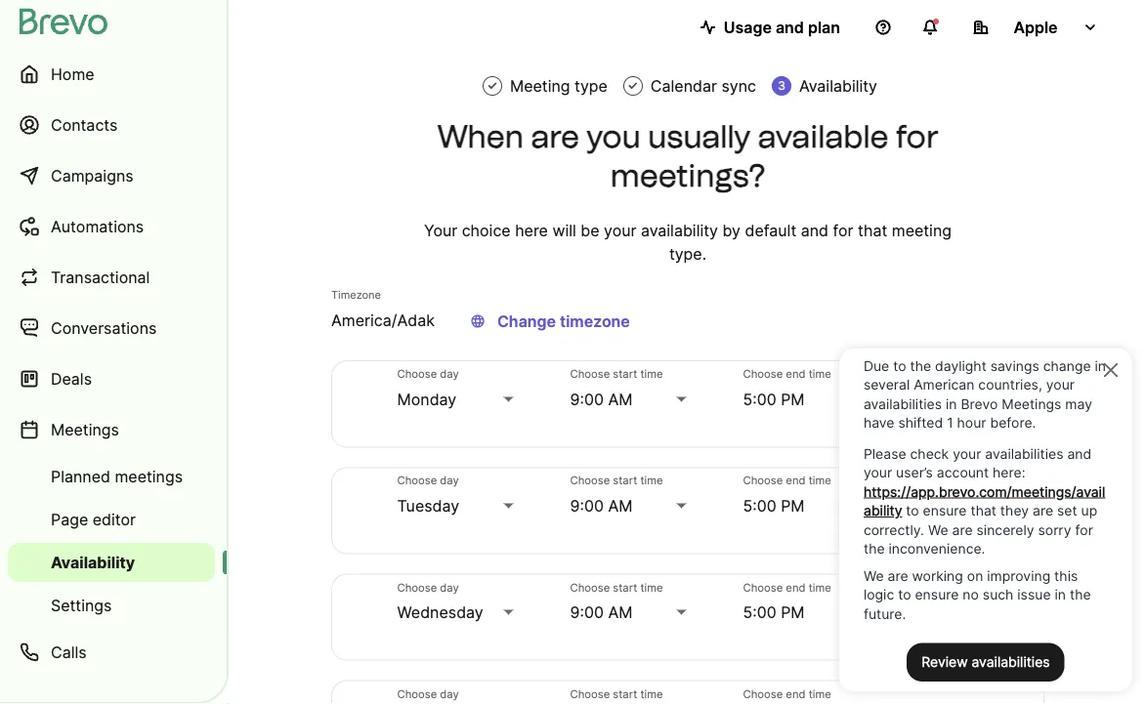 Task type: locate. For each thing, give the bounding box(es) containing it.
5:00 pm field for tuesday
[[743, 495, 864, 518]]

1 vertical spatial 9:00
[[570, 497, 604, 516]]

9:00 am field for tuesday
[[570, 495, 691, 518]]

5:00 pm field for wednesday
[[743, 601, 864, 625]]

1 delete button from the top
[[905, 385, 944, 424]]

type.
[[669, 244, 707, 263]]

1 check from the left
[[487, 79, 498, 93]]

5:00 for tuesday
[[743, 497, 777, 516]]

1 remove range image from the top
[[912, 394, 936, 417]]

0 vertical spatial 5:00
[[743, 390, 777, 409]]

9:00 AM field
[[570, 388, 691, 411], [570, 495, 691, 518], [570, 601, 691, 625]]

1 5:00 pm from the top
[[743, 390, 805, 409]]

default
[[745, 221, 797, 240]]

contacts
[[51, 115, 118, 134]]

calls link
[[8, 629, 215, 676]]

3 5:00 from the top
[[743, 603, 777, 622]]

wednesday
[[397, 603, 484, 622]]

and right default
[[801, 221, 829, 240]]

page editor link
[[8, 500, 215, 540]]

9:00 for wednesday
[[570, 603, 604, 622]]

am for wednesday
[[608, 603, 633, 622]]

delete inside remove range icon
[[916, 503, 932, 521]]

3 9:00 from the top
[[570, 603, 604, 622]]

left image
[[466, 310, 490, 333]]

1 horizontal spatial no color image
[[627, 79, 639, 93]]

meetings
[[51, 420, 119, 439]]

planned meetings link
[[8, 457, 215, 497]]

for
[[896, 118, 939, 155], [833, 221, 854, 240]]

delete button
[[905, 385, 944, 424], [905, 492, 944, 531], [905, 598, 944, 637]]

your choice here will be your availability by default and for that meeting type.
[[424, 221, 952, 263]]

1 vertical spatial am
[[608, 497, 633, 516]]

for up meeting at right
[[896, 118, 939, 155]]

settings link
[[8, 586, 215, 626]]

1 vertical spatial and
[[801, 221, 829, 240]]

apple
[[1014, 18, 1058, 37]]

2 vertical spatial 5:00
[[743, 603, 777, 622]]

5:00 pm for tuesday
[[743, 497, 805, 516]]

2 vertical spatial delete
[[916, 610, 932, 628]]

your
[[424, 221, 458, 240]]

am for monday
[[608, 390, 633, 409]]

0 horizontal spatial check
[[487, 79, 498, 93]]

2 vertical spatial 5:00 pm
[[743, 603, 805, 622]]

no color image left meeting
[[487, 79, 498, 93]]

1 delete from the top
[[916, 396, 932, 415]]

availability up available on the top right of page
[[799, 76, 878, 95]]

delete button for monday
[[905, 385, 944, 424]]

0 vertical spatial 5:00 pm field
[[743, 388, 864, 411]]

language
[[470, 312, 486, 331]]

check right type
[[627, 79, 639, 93]]

will
[[553, 221, 576, 240]]

2 9:00 am field from the top
[[570, 495, 691, 518]]

0 horizontal spatial no color image
[[487, 79, 498, 93]]

tuesday
[[397, 497, 459, 516]]

2 9:00 am from the top
[[570, 497, 633, 516]]

2 vertical spatial delete button
[[905, 598, 944, 637]]

9:00 am for tuesday
[[570, 497, 633, 516]]

page
[[51, 510, 88, 529]]

1 no color image from the left
[[487, 79, 498, 93]]

delete button for tuesday
[[905, 492, 944, 531]]

and
[[776, 18, 804, 37], [801, 221, 829, 240]]

0 vertical spatial and
[[776, 18, 804, 37]]

usage and plan button
[[685, 8, 856, 47]]

1 9:00 am from the top
[[570, 390, 633, 409]]

2 remove range image from the top
[[912, 607, 936, 631]]

automations link
[[8, 203, 215, 250]]

meeting
[[892, 221, 952, 240]]

0 vertical spatial remove range image
[[912, 394, 936, 417]]

0 vertical spatial am
[[608, 390, 633, 409]]

1 vertical spatial for
[[833, 221, 854, 240]]

home link
[[8, 51, 215, 98]]

5:00
[[743, 390, 777, 409], [743, 497, 777, 516], [743, 603, 777, 622]]

2 vertical spatial pm
[[781, 603, 805, 622]]

3 delete from the top
[[916, 610, 932, 628]]

1 horizontal spatial for
[[896, 118, 939, 155]]

remove range image for monday
[[912, 394, 936, 417]]

sync
[[722, 76, 756, 95]]

3 5:00 pm field from the top
[[743, 601, 864, 625]]

9:00 am
[[570, 390, 633, 409], [570, 497, 633, 516], [570, 603, 633, 622]]

2 delete from the top
[[916, 503, 932, 521]]

america/adak
[[331, 311, 435, 330]]

3 5:00 pm from the top
[[743, 603, 805, 622]]

remove range image
[[912, 394, 936, 417], [912, 607, 936, 631]]

no color image right type
[[627, 79, 639, 93]]

here
[[515, 221, 548, 240]]

1 vertical spatial pm
[[781, 497, 805, 516]]

contacts link
[[8, 102, 215, 149]]

2 pm from the top
[[781, 497, 805, 516]]

timezone
[[331, 289, 381, 302]]

0 horizontal spatial availability
[[51, 553, 135, 572]]

1 vertical spatial 9:00 am field
[[570, 495, 691, 518]]

5:00 pm
[[743, 390, 805, 409], [743, 497, 805, 516], [743, 603, 805, 622]]

2 check from the left
[[627, 79, 639, 93]]

1 5:00 from the top
[[743, 390, 777, 409]]

3 delete button from the top
[[905, 598, 944, 637]]

1 pm from the top
[[781, 390, 805, 409]]

0 vertical spatial delete
[[916, 396, 932, 415]]

5:00 PM field
[[743, 388, 864, 411], [743, 495, 864, 518], [743, 601, 864, 625]]

3 9:00 am field from the top
[[570, 601, 691, 625]]

2 vertical spatial 9:00 am field
[[570, 601, 691, 625]]

0 vertical spatial 9:00 am
[[570, 390, 633, 409]]

conversations
[[51, 319, 157, 338]]

0 vertical spatial delete button
[[905, 385, 944, 424]]

am
[[608, 390, 633, 409], [608, 497, 633, 516], [608, 603, 633, 622]]

availability
[[799, 76, 878, 95], [51, 553, 135, 572]]

1 vertical spatial 5:00 pm
[[743, 497, 805, 516]]

2 delete button from the top
[[905, 492, 944, 531]]

calendar sync
[[651, 76, 756, 95]]

delete
[[916, 396, 932, 415], [916, 503, 932, 521], [916, 610, 932, 628]]

availability down page editor
[[51, 553, 135, 572]]

9:00
[[570, 390, 604, 409], [570, 497, 604, 516], [570, 603, 604, 622]]

9:00 am field for monday
[[570, 388, 691, 411]]

0 vertical spatial availability
[[799, 76, 878, 95]]

meeting type
[[510, 76, 608, 95]]

conversations link
[[8, 305, 215, 352]]

usage
[[724, 18, 772, 37]]

2 9:00 from the top
[[570, 497, 604, 516]]

2 no color image from the left
[[627, 79, 639, 93]]

check for meeting type
[[487, 79, 498, 93]]

2 vertical spatial 5:00 pm field
[[743, 601, 864, 625]]

for left that
[[833, 221, 854, 240]]

2 5:00 pm from the top
[[743, 497, 805, 516]]

meeting
[[510, 76, 570, 95]]

1 vertical spatial availability
[[51, 553, 135, 572]]

no color image
[[487, 79, 498, 93], [627, 79, 639, 93]]

2 vertical spatial am
[[608, 603, 633, 622]]

0 vertical spatial 5:00 pm
[[743, 390, 805, 409]]

Tuesday field
[[397, 495, 518, 518]]

5:00 pm for monday
[[743, 390, 805, 409]]

deals link
[[8, 356, 215, 403]]

2 am from the top
[[608, 497, 633, 516]]

1 vertical spatial 5:00 pm field
[[743, 495, 864, 518]]

0 vertical spatial for
[[896, 118, 939, 155]]

9:00 for tuesday
[[570, 497, 604, 516]]

no color image for meeting type
[[487, 79, 498, 93]]

2 5:00 pm field from the top
[[743, 495, 864, 518]]

5:00 pm field for monday
[[743, 388, 864, 411]]

and left plan
[[776, 18, 804, 37]]

1 5:00 pm field from the top
[[743, 388, 864, 411]]

check left meeting
[[487, 79, 498, 93]]

1 9:00 from the top
[[570, 390, 604, 409]]

0 vertical spatial 9:00
[[570, 390, 604, 409]]

3 9:00 am from the top
[[570, 603, 633, 622]]

transactional link
[[8, 254, 215, 301]]

1 horizontal spatial check
[[627, 79, 639, 93]]

when
[[437, 118, 524, 155]]

1 vertical spatial 5:00
[[743, 497, 777, 516]]

1 vertical spatial delete
[[916, 503, 932, 521]]

editor
[[93, 510, 136, 529]]

1 vertical spatial remove range image
[[912, 607, 936, 631]]

2 vertical spatial 9:00 am
[[570, 603, 633, 622]]

5:00 pm for wednesday
[[743, 603, 805, 622]]

1 9:00 am field from the top
[[570, 388, 691, 411]]

1 am from the top
[[608, 390, 633, 409]]

2 vertical spatial 9:00
[[570, 603, 604, 622]]

9:00 for monday
[[570, 390, 604, 409]]

for inside your choice here will be your availability by default and for that meeting type.
[[833, 221, 854, 240]]

0 vertical spatial pm
[[781, 390, 805, 409]]

check
[[487, 79, 498, 93], [627, 79, 639, 93]]

0 horizontal spatial for
[[833, 221, 854, 240]]

2 5:00 from the top
[[743, 497, 777, 516]]

0 vertical spatial 9:00 am field
[[570, 388, 691, 411]]

pm
[[781, 390, 805, 409], [781, 497, 805, 516], [781, 603, 805, 622]]

3 am from the top
[[608, 603, 633, 622]]

when are you usually available for meetings?
[[437, 118, 939, 194]]

1 vertical spatial delete button
[[905, 492, 944, 531]]

3 pm from the top
[[781, 603, 805, 622]]

planned
[[51, 467, 110, 486]]

1 vertical spatial 9:00 am
[[570, 497, 633, 516]]



Task type: describe. For each thing, give the bounding box(es) containing it.
remove range image for wednesday
[[912, 607, 936, 631]]

Wednesday field
[[397, 601, 518, 625]]

monday
[[397, 390, 457, 409]]

1 horizontal spatial availability
[[799, 76, 878, 95]]

pm for tuesday
[[781, 497, 805, 516]]

and inside button
[[776, 18, 804, 37]]

for inside when are you usually available for meetings?
[[896, 118, 939, 155]]

9:00 am for wednesday
[[570, 603, 633, 622]]

9:00 am field for wednesday
[[570, 601, 691, 625]]

delete for monday
[[916, 396, 932, 415]]

check for calendar sync
[[627, 79, 639, 93]]

change
[[497, 312, 556, 331]]

usually
[[648, 118, 751, 155]]

by
[[723, 221, 741, 240]]

5:00 for wednesday
[[743, 603, 777, 622]]

5:00 for monday
[[743, 390, 777, 409]]

campaigns
[[51, 166, 134, 185]]

planned meetings
[[51, 467, 183, 486]]

meetings link
[[8, 407, 215, 453]]

no color image for calendar sync
[[627, 79, 639, 93]]

choice
[[462, 221, 511, 240]]

usage and plan
[[724, 18, 841, 37]]

Monday field
[[397, 388, 518, 411]]

pm for wednesday
[[781, 603, 805, 622]]

be
[[581, 221, 600, 240]]

availability
[[641, 221, 718, 240]]

delete for wednesday
[[916, 610, 932, 628]]

that
[[858, 221, 888, 240]]

transactional
[[51, 268, 150, 287]]

remove range image
[[912, 500, 936, 524]]

3
[[778, 79, 786, 93]]

pm for monday
[[781, 390, 805, 409]]

9:00 am for monday
[[570, 390, 633, 409]]

apple button
[[958, 8, 1114, 47]]

you
[[587, 118, 641, 155]]

home
[[51, 65, 94, 84]]

type
[[575, 76, 608, 95]]

availability link
[[8, 543, 215, 583]]

page editor
[[51, 510, 136, 529]]

deals
[[51, 369, 92, 389]]

calendar
[[651, 76, 717, 95]]

and inside your choice here will be your availability by default and for that meeting type.
[[801, 221, 829, 240]]

calls
[[51, 643, 87, 662]]

delete button for wednesday
[[905, 598, 944, 637]]

meetings?
[[611, 157, 766, 194]]

automations
[[51, 217, 144, 236]]

delete for tuesday
[[916, 503, 932, 521]]

are
[[531, 118, 580, 155]]

am for tuesday
[[608, 497, 633, 516]]

meetings
[[115, 467, 183, 486]]

your
[[604, 221, 637, 240]]

available
[[758, 118, 889, 155]]

plan
[[808, 18, 841, 37]]

timezone
[[560, 312, 630, 331]]

campaigns link
[[8, 152, 215, 199]]

settings
[[51, 596, 112, 615]]

change timezone
[[497, 312, 630, 331]]



Task type: vqa. For each thing, say whether or not it's contained in the screenshot.
5:00 related to Monday
yes



